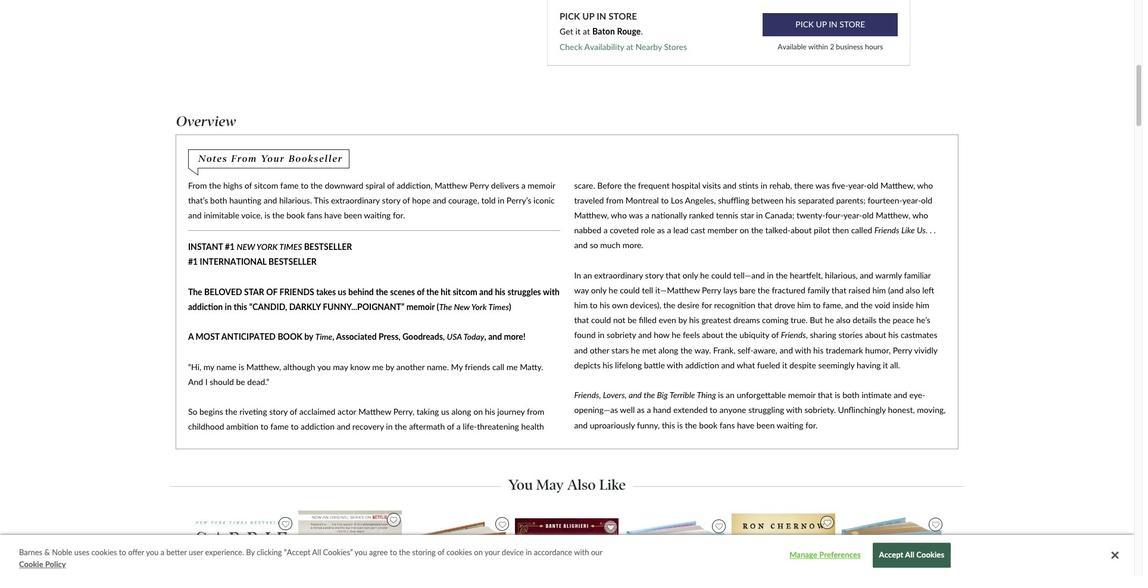 Task type: vqa. For each thing, say whether or not it's contained in the screenshot.
a within IS AN UNFORGETTABLE MEMOIR THAT IS BOTH INTIMATE AND EYE- OPENING—AS WELL AS A HAND EXTENDED TO ANYONE STRUGGLING WITH SOBRIETY. UNFLINCHINGLY HONEST, MOVING, AND UPROARIOUSLY FUNNY, THIS IS THE BOOK FANS HAVE BEEN WAITING FOR.
yes



Task type: describe. For each thing, give the bounding box(es) containing it.
told
[[481, 195, 496, 205]]

to right the ambition
[[291, 422, 299, 432]]

aftermath
[[409, 422, 445, 432]]

a most anticipated book by time , associated press, goodreads, usa today , and more!
[[188, 332, 525, 342]]

in right star
[[756, 210, 763, 220]]

is down extended
[[677, 420, 683, 430]]

0 vertical spatial old
[[867, 180, 878, 190]]

the up the ambition
[[225, 407, 237, 417]]

be inside the "hi, my name is matthew, although you may know me by another name. my friends call me matty. and i should be dead."
[[236, 377, 245, 387]]

as inside so begins the riveting story of acclaimed actor matthew perry, taking us along on his journey from childhood ambition to fame to addiction and recovery in the aftermath of a life-threatening health scare. before the frequent hospital visits and stints in rehab, there was five-year-old matthew, who traveled from montreal to los angeles, shuffling between his separated parents; fourteen-year-old matthew, who was a nationally ranked tennis star in canada; twenty-four-year-old matthew, who nabbed a coveted role as a lead cast member on the talked-about pilot then called
[[657, 225, 665, 235]]

nearby stores
[[635, 41, 687, 52]]

1 vertical spatial old
[[921, 195, 932, 205]]

with inside is an unforgettable memoir that is both intimate and eye- opening—as well as a hand extended to anyone struggling with sobriety. unflinchingly honest, moving, and uproariously funny, this is the book fans have been waiting for.
[[786, 405, 802, 415]]

2 me from the left
[[506, 362, 518, 372]]

cookies"
[[323, 548, 353, 557]]

a left lead on the top right
[[667, 225, 671, 235]]

other
[[590, 345, 609, 355]]

memoir inside is an unforgettable memoir that is both intimate and eye- opening—as well as a hand extended to anyone struggling with sobriety. unflinchingly honest, moving, and uproariously funny, this is the book fans have been waiting for.
[[788, 390, 816, 400]]

pick up in store get it at baton rouge . check availability at nearby stores
[[560, 11, 687, 52]]

he right how
[[672, 330, 681, 340]]

the up details
[[861, 300, 873, 310]]

0 horizontal spatial you
[[146, 548, 159, 557]]

called
[[851, 225, 872, 235]]

and down the filled
[[638, 330, 652, 340]]

and up raised
[[860, 270, 873, 280]]

the inside is an unforgettable memoir that is both intimate and eye- opening—as well as a hand extended to anyone struggling with sobriety. unflinchingly honest, moving, and uproariously funny, this is the book fans have been waiting for.
[[685, 420, 697, 430]]

self-
[[738, 345, 753, 355]]

stars
[[611, 345, 629, 355]]

way
[[574, 285, 589, 295]]

he inside , sharing stories about his castmates and other stars he met along the way. frank, self-aware, and with his trademark humor, perry vividly depicts his lifelong battle with addiction and what fueled it despite seemingly having it all.
[[631, 345, 640, 355]]

drove
[[774, 300, 795, 310]]

as inside is an unforgettable memoir that is both intimate and eye- opening—as well as a hand extended to anyone struggling with sobriety. unflinchingly honest, moving, and uproariously funny, this is the book fans have been waiting for.
[[637, 405, 645, 415]]

ambition
[[226, 422, 258, 432]]

this inside is an unforgettable memoir that is both intimate and eye- opening—as well as a hand extended to anyone struggling with sobriety. unflinchingly honest, moving, and uproariously funny, this is the book fans have been waiting for.
[[662, 420, 675, 430]]

agree
[[369, 548, 388, 557]]

addiction,
[[397, 180, 432, 190]]

in
[[597, 11, 606, 21]]

before
[[597, 180, 622, 190]]

and down raised
[[845, 300, 859, 310]]

matthew, up fourteen-
[[880, 180, 915, 190]]

like inside you may also like section
[[599, 476, 626, 494]]

the up fractured
[[776, 270, 788, 280]]

1 vertical spatial year-
[[902, 195, 921, 205]]

delivers
[[491, 180, 519, 190]]

that down hilarious,
[[832, 285, 846, 295]]

to left offer
[[119, 548, 126, 557]]

an for in
[[583, 270, 592, 280]]

matthew, down traveled
[[574, 210, 609, 220]]

addiction inside the beloved star of friends takes us behind the scenes of the hit sitcom and his struggles with addiction in this "candid, darkly funny...poignant" memoir (
[[188, 302, 223, 312]]

stories
[[838, 330, 863, 340]]

us
[[917, 225, 926, 235]]

in right recovery
[[386, 422, 393, 432]]

1 horizontal spatial at
[[626, 41, 633, 52]]

his down sharing
[[813, 345, 824, 355]]

0 vertical spatial bestseller
[[304, 242, 352, 252]]

the left "hit"
[[426, 287, 439, 297]]

extraordinary inside in an extraordinary story that only he could tell—and in the heartfelt, hilarious, and warmly familiar way only he could tell it—matthew perry lays bare the fractured family that raised him (and also left him to his own devices), the desire for recognition that drove him to fame, and the void inside him that could not be filled even by his greatest dreams coming true. but he also details the peace he's found in sobriety and how he feels about the ubiquity of
[[594, 270, 643, 280]]

perry for way
[[702, 285, 721, 295]]

0 vertical spatial year-
[[848, 180, 867, 190]]

castmates
[[901, 330, 937, 340]]

all.
[[890, 360, 900, 370]]

in inside the beloved star of friends takes us behind the scenes of the hit sitcom and his struggles with addiction in this "candid, darkly funny...poignant" memoir (
[[225, 302, 232, 312]]

met
[[642, 345, 656, 355]]

lovers,
[[603, 390, 627, 400]]

0 vertical spatial also
[[906, 285, 920, 295]]

is an unforgettable memoir that is both intimate and eye- opening—as well as a hand extended to anyone struggling with sobriety. unflinchingly honest, moving, and uproariously funny, this is the book fans have been waiting for.
[[574, 390, 946, 430]]

tell—and
[[733, 270, 765, 280]]

and down opening—as
[[574, 420, 588, 430]]

may
[[333, 362, 348, 372]]

it inside pick up in store get it at baton rouge . check availability at nearby stores
[[575, 26, 581, 36]]

you may also like section
[[170, 473, 964, 494]]

waiting inside from the highs of sitcom fame to the downward spiral of addiction, matthew perry delivers a memoir that's both haunting and hilarious. this extraordinary story of hope and courage, told in perry's iconic and inimitable voice, is the book fans have been waiting for.
[[364, 210, 391, 220]]

of inside barnes & noble uses cookies to offer you a better user experience. by clicking "accept all cookies" you agree to the storing of cookies on your device in accordance with our cookie policy
[[438, 548, 444, 557]]

perry,
[[393, 407, 414, 417]]

four-
[[825, 210, 843, 220]]

"accept
[[284, 548, 310, 557]]

is up sobriety. at the right bottom
[[835, 390, 840, 400]]

of right spiral
[[387, 180, 394, 190]]

details
[[853, 315, 876, 325]]

by inside in an extraordinary story that only he could tell—and in the heartfelt, hilarious, and warmly familiar way only he could tell it—matthew perry lays bare the fractured family that raised him (and also left him to his own devices), the desire for recognition that drove him to fame, and the void inside him that could not be filled even by his greatest dreams coming true. but he also details the peace he's found in sobriety and how he feels about the ubiquity of
[[678, 315, 687, 325]]

on inside barnes & noble uses cookies to offer you a better user experience. by clicking "accept all cookies" you agree to the storing of cookies on your device in accordance with our cookie policy
[[474, 548, 483, 557]]

his up feels
[[689, 315, 699, 325]]

1 horizontal spatial ,
[[484, 332, 486, 342]]

0 horizontal spatial ,
[[332, 332, 334, 342]]

the up frank,
[[725, 330, 737, 340]]

the left scenes at the left of page
[[376, 287, 388, 297]]

his left own
[[600, 300, 610, 310]]

my
[[451, 362, 463, 372]]

0 horizontal spatial #1
[[188, 257, 198, 267]]

1 horizontal spatial only
[[683, 270, 698, 280]]

perry for aware,
[[893, 345, 912, 355]]

book inside from the highs of sitcom fame to the downward spiral of addiction, matthew perry delivers a memoir that's both haunting and hilarious. this extraordinary story of hope and courage, told in perry's iconic and inimitable voice, is the book fans have been waiting for.
[[286, 210, 305, 220]]

of inside the beloved star of friends takes us behind the scenes of the hit sitcom and his struggles with addiction in this "candid, darkly funny...poignant" memoir (
[[417, 287, 424, 297]]

1 vertical spatial could
[[620, 285, 640, 295]]

that's
[[188, 195, 208, 205]]

for. inside is an unforgettable memoir that is both intimate and eye- opening—as well as a hand extended to anyone struggling with sobriety. unflinchingly honest, moving, and uproariously funny, this is the book fans have been waiting for.
[[806, 420, 818, 430]]

up
[[582, 11, 594, 21]]

, sharing stories about his castmates and other stars he met along the way. frank, self-aware, and with his trademark humor, perry vividly depicts his lifelong battle with addiction and what fueled it despite seemingly having it all.
[[574, 330, 937, 370]]

pick
[[560, 11, 580, 21]]

sitcom inside the beloved star of friends takes us behind the scenes of the hit sitcom and his struggles with addiction in this "candid, darkly funny...poignant" memoir (
[[453, 287, 477, 297]]

heartfelt,
[[790, 270, 823, 280]]

be inside in an extraordinary story that only he could tell—and in the heartfelt, hilarious, and warmly familiar way only he could tell it—matthew perry lays bare the fractured family that raised him (and also left him to his own devices), the desire for recognition that drove him to fame, and the void inside him that could not be filled even by his greatest dreams coming true. but he also details the peace he's found in sobriety and how he feels about the ubiquity of
[[628, 315, 637, 325]]

memoir inside the beloved star of friends takes us behind the scenes of the hit sitcom and his struggles with addiction in this "candid, darkly funny...poignant" memoir (
[[406, 302, 435, 312]]

to up but
[[813, 300, 821, 310]]

a left life-
[[456, 422, 461, 432]]

more.
[[623, 240, 643, 250]]

life-
[[463, 422, 477, 432]]

coveted
[[610, 225, 639, 235]]

waiting inside is an unforgettable memoir that is both intimate and eye- opening—as well as a hand extended to anyone struggling with sobriety. unflinchingly honest, moving, and uproariously funny, this is the book fans have been waiting for.
[[777, 420, 803, 430]]

memoir inside from the highs of sitcom fame to the downward spiral of addiction, matthew perry delivers a memoir that's both haunting and hilarious. this extraordinary story of hope and courage, told in perry's iconic and inimitable voice, is the book fans have been waiting for.
[[528, 180, 555, 190]]

and right hope
[[433, 195, 446, 205]]

with inside barnes & noble uses cookies to offer you a better user experience. by clicking "accept all cookies" you agree to the storing of cookies on your device in accordance with our cookie policy
[[574, 548, 589, 557]]

uproariously
[[590, 420, 635, 430]]

void
[[875, 300, 890, 310]]

nationally
[[651, 210, 687, 220]]

in right 'tell—and'
[[767, 270, 774, 280]]

takes
[[316, 287, 336, 297]]

book
[[278, 332, 302, 342]]

in inside barnes & noble uses cookies to offer you a better user experience. by clicking "accept all cookies" you agree to the storing of cookies on your device in accordance with our cookie policy
[[526, 548, 532, 557]]

for
[[702, 300, 712, 310]]

this inside the beloved star of friends takes us behind the scenes of the hit sitcom and his struggles with addiction in this "candid, darkly funny...poignant" memoir (
[[234, 302, 247, 312]]

1 me from the left
[[372, 362, 383, 372]]

our
[[591, 548, 602, 557]]

filled
[[639, 315, 657, 325]]

and up honest,
[[894, 390, 907, 400]]

0 vertical spatial from
[[606, 195, 623, 205]]

lead
[[673, 225, 688, 235]]

aware,
[[753, 345, 777, 355]]

and down actor
[[337, 422, 350, 432]]

availability
[[584, 41, 624, 52]]

us inside so begins the riveting story of acclaimed actor matthew perry, taking us along on his journey from childhood ambition to fame to addiction and recovery in the aftermath of a life-threatening health scare. before the frequent hospital visits and stints in rehab, there was five-year-old matthew, who traveled from montreal to los angeles, shuffling between his separated parents; fourteen-year-old matthew, who was a nationally ranked tennis star in canada; twenty-four-year-old matthew, who nabbed a coveted role as a lead cast member on the talked-about pilot then called
[[441, 407, 449, 417]]

my
[[203, 362, 214, 372]]

2 horizontal spatial it
[[883, 360, 888, 370]]

the up montreal
[[624, 180, 636, 190]]

know
[[350, 362, 370, 372]]

for. inside from the highs of sitcom fame to the downward spiral of addiction, matthew perry delivers a memoir that's both haunting and hilarious. this extraordinary story of hope and courage, told in perry's iconic and inimitable voice, is the book fans have been waiting for.
[[393, 210, 405, 220]]

and right haunting
[[264, 195, 277, 205]]

device
[[502, 548, 524, 557]]

the inside barnes & noble uses cookies to offer you a better user experience. by clicking "accept all cookies" you agree to the storing of cookies on your device in accordance with our cookie policy
[[399, 548, 410, 557]]

0 horizontal spatial was
[[629, 210, 643, 220]]

the down star
[[751, 225, 763, 235]]

1 vertical spatial also
[[836, 315, 851, 325]]

recovery
[[352, 422, 384, 432]]

inside
[[892, 300, 914, 310]]

his down the other in the right of the page
[[603, 360, 613, 370]]

1 horizontal spatial was
[[815, 180, 830, 190]]

barnes & noble uses cookies to offer you a better user experience. by clicking "accept all cookies" you agree to the storing of cookies on your device in accordance with our cookie policy
[[19, 548, 602, 569]]

you
[[508, 476, 533, 494]]

and up well
[[629, 390, 642, 400]]

he's
[[916, 315, 930, 325]]

to left own
[[590, 300, 598, 310]]

unforgettable
[[737, 390, 786, 400]]

2 vertical spatial old
[[862, 210, 874, 220]]

humor,
[[865, 345, 891, 355]]

then
[[832, 225, 849, 235]]

his down "peace"
[[888, 330, 899, 340]]

along inside so begins the riveting story of acclaimed actor matthew perry, taking us along on his journey from childhood ambition to fame to addiction and recovery in the aftermath of a life-threatening health scare. before the frequent hospital visits and stints in rehab, there was five-year-old matthew, who traveled from montreal to los angeles, shuffling between his separated parents; fourteen-year-old matthew, who was a nationally ranked tennis star in canada; twenty-four-year-old matthew, who nabbed a coveted role as a lead cast member on the talked-about pilot then called
[[451, 407, 471, 417]]

addiction inside , sharing stories about his castmates and other stars he met along the way. frank, self-aware, and with his trademark humor, perry vividly depicts his lifelong battle with addiction and what fueled it despite seemingly having it all.
[[685, 360, 719, 370]]

his down rehab,
[[786, 195, 796, 205]]

been inside is an unforgettable memoir that is both intimate and eye- opening—as well as a hand extended to anyone struggling with sobriety. unflinchingly honest, moving, and uproariously funny, this is the book fans have been waiting for.
[[757, 420, 775, 430]]

0 vertical spatial could
[[711, 270, 731, 280]]

he up own
[[609, 285, 618, 295]]

and up shuffling
[[723, 180, 736, 190]]

perry inside from the highs of sitcom fame to the downward spiral of addiction, matthew perry delivers a memoir that's both haunting and hilarious. this extraordinary story of hope and courage, told in perry's iconic and inimitable voice, is the book fans have been waiting for.
[[470, 180, 489, 190]]

0 vertical spatial from
[[231, 153, 257, 164]]

and right "aware,"
[[780, 345, 793, 355]]

times
[[488, 302, 509, 312]]

call
[[492, 362, 504, 372]]

visits
[[702, 180, 721, 190]]

in
[[574, 270, 581, 280]]

may
[[536, 476, 564, 494]]

available
[[778, 42, 807, 51]]

the beloved star of friends takes us behind the scenes of the hit sitcom and his struggles with addiction in this "candid, darkly funny...poignant" memoir (
[[188, 287, 559, 312]]

by
[[246, 548, 255, 557]]

a inside from the highs of sitcom fame to the downward spiral of addiction, matthew perry delivers a memoir that's both haunting and hilarious. this extraordinary story of hope and courage, told in perry's iconic and inimitable voice, is the book fans have been waiting for.
[[521, 180, 526, 190]]

what
[[737, 360, 755, 370]]

he up "for"
[[700, 270, 709, 280]]

along inside , sharing stories about his castmates and other stars he met along the way. frank, self-aware, and with his trademark humor, perry vividly depicts his lifelong battle with addiction and what fueled it despite seemingly having it all.
[[658, 345, 678, 355]]

scenes
[[390, 287, 415, 297]]

of left life-
[[447, 422, 454, 432]]

instant
[[188, 242, 223, 252]]

to inside from the highs of sitcom fame to the downward spiral of addiction, matthew perry delivers a memoir that's both haunting and hilarious. this extraordinary story of hope and courage, told in perry's iconic and inimitable voice, is the book fans have been waiting for.
[[301, 180, 308, 190]]

usa
[[447, 332, 462, 342]]

0 horizontal spatial only
[[591, 285, 606, 295]]

him up void
[[872, 285, 886, 295]]

store
[[609, 11, 637, 21]]

warmly
[[875, 270, 902, 280]]

the left highs
[[209, 180, 221, 190]]

both inside is an unforgettable memoir that is both intimate and eye- opening—as well as a hand extended to anyone struggling with sobriety. unflinchingly honest, moving, and uproariously funny, this is the book fans have been waiting for.
[[842, 390, 859, 400]]

1 vertical spatial by
[[304, 332, 313, 342]]

cookie
[[19, 559, 43, 569]]

separated
[[798, 195, 834, 205]]

name.
[[427, 362, 449, 372]]

to down riveting
[[261, 422, 268, 432]]

the up 'even'
[[663, 300, 675, 310]]

have inside is an unforgettable memoir that is both intimate and eye- opening—as well as a hand extended to anyone struggling with sobriety. unflinchingly honest, moving, and uproariously funny, this is the book fans have been waiting for.
[[737, 420, 754, 430]]

intimate
[[862, 390, 892, 400]]

fractured
[[772, 285, 805, 295]]

feels
[[683, 330, 700, 340]]

0 horizontal spatial at
[[583, 26, 590, 36]]

the down hilarious.
[[272, 210, 284, 220]]

fame,
[[823, 300, 843, 310]]

pilot
[[814, 225, 830, 235]]

seemingly
[[818, 360, 855, 370]]

the right bare
[[758, 285, 770, 295]]

having
[[857, 360, 881, 370]]

ubiquity
[[740, 330, 769, 340]]

check
[[560, 41, 582, 52]]

with right battle
[[667, 360, 683, 370]]

from inside from the highs of sitcom fame to the downward spiral of addiction, matthew perry delivers a memoir that's both haunting and hilarious. this extraordinary story of hope and courage, told in perry's iconic and inimitable voice, is the book fans have been waiting for.
[[188, 180, 207, 190]]

1 vertical spatial on
[[473, 407, 483, 417]]

and left more!
[[488, 332, 502, 342]]

is right thing
[[718, 390, 724, 400]]

2 vertical spatial could
[[591, 315, 611, 325]]

the down void
[[879, 315, 891, 325]]

the left big
[[644, 390, 655, 400]]

addiction inside so begins the riveting story of acclaimed actor matthew perry, taking us along on his journey from childhood ambition to fame to addiction and recovery in the aftermath of a life-threatening health scare. before the frequent hospital visits and stints in rehab, there was five-year-old matthew, who traveled from montreal to los angeles, shuffling between his separated parents; fourteen-year-old matthew, who was a nationally ranked tennis star in canada; twenty-four-year-old matthew, who nabbed a coveted role as a lead cast member on the talked-about pilot then called
[[301, 422, 335, 432]]

2
[[830, 42, 834, 51]]

)
[[509, 302, 511, 312]]

matthew, inside the "hi, my name is matthew, although you may know me by another name. my friends call me matty. and i should be dead."
[[246, 362, 281, 372]]

0 vertical spatial #1
[[225, 242, 235, 252]]

with up despite
[[795, 345, 811, 355]]

1 vertical spatial bestseller
[[269, 257, 317, 267]]

and down that's on the top
[[188, 210, 202, 220]]

to inside is an unforgettable memoir that is both intimate and eye- opening—as well as a hand extended to anyone struggling with sobriety. unflinchingly honest, moving, and uproariously funny, this is the book fans have been waiting for.
[[710, 405, 717, 415]]



Task type: locate. For each thing, give the bounding box(es) containing it.
matthew inside from the highs of sitcom fame to the downward spiral of addiction, matthew perry delivers a memoir that's both haunting and hilarious. this extraordinary story of hope and courage, told in perry's iconic and inimitable voice, is the book fans have been waiting for.
[[435, 180, 467, 190]]

"candid,
[[249, 302, 287, 312]]

0 horizontal spatial waiting
[[364, 210, 391, 220]]

the for the new york times )
[[439, 302, 452, 312]]

sharing
[[810, 330, 836, 340]]

the
[[188, 287, 202, 297], [439, 302, 452, 312]]

and
[[188, 377, 203, 387]]

0 horizontal spatial us
[[338, 287, 346, 297]]

you left agree
[[355, 548, 367, 557]]

0 horizontal spatial could
[[591, 315, 611, 325]]

well
[[620, 405, 635, 415]]

privacy alert dialog
[[0, 535, 1134, 576]]

familiar
[[904, 270, 931, 280]]

1 vertical spatial sitcom
[[453, 287, 477, 297]]

fans inside from the highs of sitcom fame to the downward spiral of addiction, matthew perry delivers a memoir that's both haunting and hilarious. this extraordinary story of hope and courage, told in perry's iconic and inimitable voice, is the book fans have been waiting for.
[[307, 210, 322, 220]]

a
[[188, 332, 194, 342]]

cookies
[[916, 550, 944, 560]]

extraordinary
[[331, 195, 380, 205], [594, 270, 643, 280]]

to up hilarious.
[[301, 180, 308, 190]]

1 horizontal spatial story
[[382, 195, 400, 205]]

a inside is an unforgettable memoir that is both intimate and eye- opening—as well as a hand extended to anyone struggling with sobriety. unflinchingly honest, moving, and uproariously funny, this is the book fans have been waiting for.
[[647, 405, 651, 415]]

the left storing
[[399, 548, 410, 557]]

with left our
[[574, 548, 589, 557]]

0 vertical spatial perry
[[470, 180, 489, 190]]

friends
[[465, 362, 490, 372]]

sitcom up the new
[[453, 287, 477, 297]]

0 horizontal spatial be
[[236, 377, 245, 387]]

1 horizontal spatial like
[[901, 225, 915, 235]]

preferences
[[819, 550, 861, 560]]

None submit
[[763, 13, 898, 36]]

to down thing
[[710, 405, 717, 415]]

but
[[810, 315, 823, 325]]

baton
[[592, 26, 615, 36]]

him up true.
[[797, 300, 811, 310]]

2 vertical spatial year-
[[843, 210, 862, 220]]

the inside , sharing stories about his castmates and other stars he met along the way. frank, self-aware, and with his trademark humor, perry vividly depicts his lifelong battle with addiction and what fueled it despite seemingly having it all.
[[680, 345, 692, 355]]

, inside , sharing stories about his castmates and other stars he met along the way. frank, self-aware, and with his trademark humor, perry vividly depicts his lifelong battle with addiction and what fueled it despite seemingly having it all.
[[806, 330, 808, 340]]

perry inside , sharing stories about his castmates and other stars he met along the way. frank, self-aware, and with his trademark humor, perry vividly depicts his lifelong battle with addiction and what fueled it despite seemingly having it all.
[[893, 345, 912, 355]]

policy
[[45, 559, 66, 569]]

me right call
[[506, 362, 518, 372]]

time
[[315, 332, 332, 342]]

extended
[[673, 405, 708, 415]]

fame inside from the highs of sitcom fame to the downward spiral of addiction, matthew perry delivers a memoir that's both haunting and hilarious. this extraordinary story of hope and courage, told in perry's iconic and inimitable voice, is the book fans have been waiting for.
[[280, 180, 299, 190]]

1 horizontal spatial the
[[439, 302, 452, 312]]

1 vertical spatial at
[[626, 41, 633, 52]]

friends right called on the top right
[[874, 225, 899, 235]]

0 horizontal spatial extraordinary
[[331, 195, 380, 205]]

him down "way"
[[574, 300, 588, 310]]

all inside barnes & noble uses cookies to offer you a better user experience. by clicking "accept all cookies" you agree to the storing of cookies on your device in accordance with our cookie policy
[[312, 548, 321, 557]]

from up that's on the top
[[188, 180, 207, 190]]

with
[[543, 287, 559, 297], [795, 345, 811, 355], [667, 360, 683, 370], [786, 405, 802, 415], [574, 548, 589, 557]]

accept
[[879, 550, 903, 560]]

better
[[166, 548, 187, 557]]

about inside so begins the riveting story of acclaimed actor matthew perry, taking us along on his journey from childhood ambition to fame to addiction and recovery in the aftermath of a life-threatening health scare. before the frequent hospital visits and stints in rehab, there was five-year-old matthew, who traveled from montreal to los angeles, shuffling between his separated parents; fourteen-year-old matthew, who was a nationally ranked tennis star in canada; twenty-four-year-old matthew, who nabbed a coveted role as a lead cast member on the talked-about pilot then called
[[791, 225, 812, 235]]

to right agree
[[390, 548, 397, 557]]

0 horizontal spatial perry
[[470, 180, 489, 190]]

1 horizontal spatial from
[[606, 195, 623, 205]]

all right "accept
[[312, 548, 321, 557]]

, left sharing
[[806, 330, 808, 340]]

so
[[590, 240, 598, 250]]

sitcom inside from the highs of sitcom fame to the downward spiral of addiction, matthew perry delivers a memoir that's both haunting and hilarious. this extraordinary story of hope and courage, told in perry's iconic and inimitable voice, is the book fans have been waiting for.
[[254, 180, 278, 190]]

0 horizontal spatial from
[[188, 180, 207, 190]]

1 horizontal spatial me
[[506, 362, 518, 372]]

1 vertical spatial addiction
[[685, 360, 719, 370]]

perry inside in an extraordinary story that only he could tell—and in the heartfelt, hilarious, and warmly familiar way only he could tell it—matthew perry lays bare the fractured family that raised him (and also left him to his own devices), the desire for recognition that drove him to fame, and the void inside him that could not be filled even by his greatest dreams coming true. but he also details the peace he's found in sobriety and how he feels about the ubiquity of
[[702, 285, 721, 295]]

and down found
[[574, 345, 588, 355]]

barnes
[[19, 548, 42, 557]]

of
[[266, 287, 277, 297]]

2 horizontal spatial by
[[678, 315, 687, 325]]

his up threatening
[[485, 407, 495, 417]]

between
[[751, 195, 783, 205]]

inimitable
[[204, 210, 239, 220]]

of left hope
[[403, 195, 410, 205]]

0 vertical spatial be
[[628, 315, 637, 325]]

1 horizontal spatial along
[[658, 345, 678, 355]]

is inside the "hi, my name is matthew, although you may know me by another name. my friends call me matty. and i should be dead."
[[239, 362, 244, 372]]

it left all.
[[883, 360, 888, 370]]

0 horizontal spatial as
[[637, 405, 645, 415]]

0 vertical spatial at
[[583, 26, 590, 36]]

1 horizontal spatial perry
[[702, 285, 721, 295]]

extraordinary up own
[[594, 270, 643, 280]]

1 horizontal spatial also
[[906, 285, 920, 295]]

hand
[[653, 405, 671, 415]]

depicts
[[574, 360, 601, 370]]

about up humor,
[[865, 330, 886, 340]]

2 horizontal spatial addiction
[[685, 360, 719, 370]]

darkly
[[289, 302, 321, 312]]

manage preferences
[[790, 550, 861, 560]]

the down perry,
[[395, 422, 407, 432]]

2 horizontal spatial perry
[[893, 345, 912, 355]]

1 vertical spatial memoir
[[406, 302, 435, 312]]

, left associated
[[332, 332, 334, 342]]

friends for friends
[[781, 330, 806, 340]]

on left your
[[474, 548, 483, 557]]

book down hilarious.
[[286, 210, 305, 220]]

from up the "health"
[[527, 407, 544, 417]]

in right told
[[498, 195, 504, 205]]

friends for friends like us
[[874, 225, 899, 235]]

accordance
[[534, 548, 572, 557]]

from down before
[[606, 195, 623, 205]]

highs
[[223, 180, 242, 190]]

this down star
[[234, 302, 247, 312]]

a
[[521, 180, 526, 190], [645, 210, 649, 220], [604, 225, 608, 235], [667, 225, 671, 235], [647, 405, 651, 415], [456, 422, 461, 432], [161, 548, 164, 557]]

his
[[786, 195, 796, 205], [495, 287, 505, 297], [600, 300, 610, 310], [689, 315, 699, 325], [888, 330, 899, 340], [813, 345, 824, 355], [603, 360, 613, 370], [485, 407, 495, 417]]

about
[[791, 225, 812, 235], [702, 330, 723, 340], [865, 330, 886, 340]]

all inside button
[[905, 550, 914, 560]]

2 vertical spatial story
[[269, 407, 288, 417]]

addiction down beloved
[[188, 302, 223, 312]]

and inside the beloved star of friends takes us behind the scenes of the hit sitcom and his struggles with addiction in this "candid, darkly funny...poignant" memoir (
[[479, 287, 493, 297]]

the inside the beloved star of friends takes us behind the scenes of the hit sitcom and his struggles with addiction in this "candid, darkly funny...poignant" memoir (
[[188, 287, 202, 297]]

1 vertical spatial only
[[591, 285, 606, 295]]

with inside the beloved star of friends takes us behind the scenes of the hit sitcom and his struggles with addiction in this "candid, darkly funny...poignant" memoir (
[[543, 287, 559, 297]]

1 horizontal spatial could
[[620, 285, 640, 295]]

on
[[740, 225, 749, 235], [473, 407, 483, 417], [474, 548, 483, 557]]

fans down anyone
[[720, 420, 735, 430]]

it—matthew
[[655, 285, 700, 295]]

0 horizontal spatial by
[[304, 332, 313, 342]]

like left us
[[901, 225, 915, 235]]

in down beloved
[[225, 302, 232, 312]]

a inside barnes & noble uses cookies to offer you a better user experience. by clicking "accept all cookies" you agree to the storing of cookies on your device in accordance with our cookie policy
[[161, 548, 164, 557]]

1 horizontal spatial you
[[317, 362, 331, 372]]

0 vertical spatial as
[[657, 225, 665, 235]]

year-
[[848, 180, 867, 190], [902, 195, 921, 205], [843, 210, 862, 220]]

0 vertical spatial memoir
[[528, 180, 555, 190]]

0 vertical spatial this
[[234, 302, 247, 312]]

notes
[[198, 153, 228, 164]]

about inside in an extraordinary story that only he could tell—and in the heartfelt, hilarious, and warmly familiar way only he could tell it—matthew perry lays bare the fractured family that raised him (and also left him to his own devices), the desire for recognition that drove him to fame, and the void inside him that could not be filled even by his greatest dreams coming true. but he also details the peace he's found in sobriety and how he feels about the ubiquity of
[[702, 330, 723, 340]]

and up york
[[479, 287, 493, 297]]

1 horizontal spatial both
[[842, 390, 859, 400]]

international
[[200, 257, 267, 267]]

0 horizontal spatial like
[[599, 476, 626, 494]]

iconic
[[533, 195, 555, 205]]

of up haunting
[[245, 180, 252, 190]]

1 horizontal spatial all
[[905, 550, 914, 560]]

2 horizontal spatial ,
[[806, 330, 808, 340]]

#1 up international
[[225, 242, 235, 252]]

check availability at nearby stores link
[[560, 41, 687, 52]]

story down spiral
[[382, 195, 400, 205]]

1 vertical spatial for.
[[806, 420, 818, 430]]

that up found
[[574, 315, 589, 325]]

be
[[628, 315, 637, 325], [236, 377, 245, 387]]

1 vertical spatial friends
[[781, 330, 806, 340]]

coming
[[762, 315, 789, 325]]

to left los
[[661, 195, 669, 205]]

an up anyone
[[726, 390, 735, 400]]

0 horizontal spatial from
[[527, 407, 544, 417]]

2 horizontal spatial you
[[355, 548, 367, 557]]

like right also
[[599, 476, 626, 494]]

matthew inside so begins the riveting story of acclaimed actor matthew perry, taking us along on his journey from childhood ambition to fame to addiction and recovery in the aftermath of a life-threatening health scare. before the frequent hospital visits and stints in rehab, there was five-year-old matthew, who traveled from montreal to los angeles, shuffling between his separated parents; fourteen-year-old matthew, who was a nationally ranked tennis star in canada; twenty-four-year-old matthew, who nabbed a coveted role as a lead cast member on the talked-about pilot then called
[[358, 407, 391, 417]]

by left time
[[304, 332, 313, 342]]

could up 'lays'
[[711, 270, 731, 280]]

frank,
[[713, 345, 735, 355]]

1 horizontal spatial this
[[662, 420, 675, 430]]

0 horizontal spatial sitcom
[[254, 180, 278, 190]]

1 horizontal spatial be
[[628, 315, 637, 325]]

fame right the ambition
[[270, 422, 289, 432]]

an inside in an extraordinary story that only he could tell—and in the heartfelt, hilarious, and warmly familiar way only he could tell it—matthew perry lays bare the fractured family that raised him (and also left him to his own devices), the desire for recognition that drove him to fame, and the void inside him that could not be filled even by his greatest dreams coming true. but he also details the peace he's found in sobriety and how he feels about the ubiquity of
[[583, 270, 592, 280]]

1 horizontal spatial book
[[699, 420, 717, 430]]

only up it—matthew
[[683, 270, 698, 280]]

with left sobriety. at the right bottom
[[786, 405, 802, 415]]

us inside the beloved star of friends takes us behind the scenes of the hit sitcom and his struggles with addiction in this "candid, darkly funny...poignant" memoir (
[[338, 287, 346, 297]]

1 vertical spatial was
[[629, 210, 643, 220]]

2 vertical spatial by
[[386, 362, 394, 372]]

1 cookies from the left
[[91, 548, 117, 557]]

matthew, up friends like us
[[876, 210, 910, 220]]

acclaimed
[[299, 407, 335, 417]]

voice,
[[241, 210, 262, 220]]

also
[[906, 285, 920, 295], [836, 315, 851, 325]]

1 vertical spatial book
[[699, 420, 717, 430]]

be right not
[[628, 315, 637, 325]]

0 horizontal spatial both
[[210, 195, 227, 205]]

1 horizontal spatial an
[[726, 390, 735, 400]]

0 horizontal spatial also
[[836, 315, 851, 325]]

in right the device
[[526, 548, 532, 557]]

story inside from the highs of sitcom fame to the downward spiral of addiction, matthew perry delivers a memoir that's both haunting and hilarious. this extraordinary story of hope and courage, told in perry's iconic and inimitable voice, is the book fans have been waiting for.
[[382, 195, 400, 205]]

of down coming
[[771, 330, 779, 340]]

fans inside is an unforgettable memoir that is both intimate and eye- opening—as well as a hand extended to anyone struggling with sobriety. unflinchingly honest, moving, and uproariously funny, this is the book fans have been waiting for.
[[720, 420, 735, 430]]

hilarious,
[[825, 270, 858, 280]]

us right takes
[[338, 287, 346, 297]]

0 horizontal spatial for.
[[393, 210, 405, 220]]

only right "way"
[[591, 285, 606, 295]]

the up "this"
[[311, 180, 323, 190]]

memoir left (
[[406, 302, 435, 312]]

the for the beloved star of friends takes us behind the scenes of the hit sitcom and his struggles with addiction in this "candid, darkly funny...poignant" memoir (
[[188, 287, 202, 297]]

matthew,
[[880, 180, 915, 190], [574, 210, 609, 220], [876, 210, 910, 220], [246, 362, 281, 372]]

you inside the "hi, my name is matthew, although you may know me by another name. my friends call me matty. and i should be dead."
[[317, 362, 331, 372]]

only
[[683, 270, 698, 280], [591, 285, 606, 295]]

book down extended
[[699, 420, 717, 430]]

0 vertical spatial have
[[324, 210, 342, 220]]

. inside pick up in store get it at baton rouge . check availability at nearby stores
[[641, 26, 643, 36]]

an for is
[[726, 390, 735, 400]]

1 vertical spatial #1
[[188, 257, 198, 267]]

1 horizontal spatial it
[[782, 360, 787, 370]]

as right role
[[657, 225, 665, 235]]

in up between
[[761, 180, 767, 190]]

that
[[666, 270, 680, 280], [832, 285, 846, 295], [758, 300, 772, 310], [574, 315, 589, 325], [818, 390, 833, 400]]

how
[[654, 330, 669, 340]]

0 horizontal spatial this
[[234, 302, 247, 312]]

have inside from the highs of sitcom fame to the downward spiral of addiction, matthew perry delivers a memoir that's both haunting and hilarious. this extraordinary story of hope and courage, told in perry's iconic and inimitable voice, is the book fans have been waiting for.
[[324, 210, 342, 220]]

a up much at the right
[[604, 225, 608, 235]]

0 horizontal spatial matthew
[[358, 407, 391, 417]]

fame inside so begins the riveting story of acclaimed actor matthew perry, taking us along on his journey from childhood ambition to fame to addiction and recovery in the aftermath of a life-threatening health scare. before the frequent hospital visits and stints in rehab, there was five-year-old matthew, who traveled from montreal to los angeles, shuffling between his separated parents; fourteen-year-old matthew, who was a nationally ranked tennis star in canada; twenty-four-year-old matthew, who nabbed a coveted role as a lead cast member on the talked-about pilot then called
[[270, 422, 289, 432]]

lifelong
[[615, 360, 642, 370]]

perry up told
[[470, 180, 489, 190]]

friends like us
[[874, 225, 926, 235]]

1 vertical spatial from
[[188, 180, 207, 190]]

the new york times )
[[439, 302, 511, 312]]

notes from your bookseller
[[198, 153, 343, 164]]

me
[[372, 362, 383, 372], [506, 362, 518, 372]]

he
[[700, 270, 709, 280], [609, 285, 618, 295], [825, 315, 834, 325], [672, 330, 681, 340], [631, 345, 640, 355]]

0 vertical spatial waiting
[[364, 210, 391, 220]]

been inside from the highs of sitcom fame to the downward spiral of addiction, matthew perry delivers a memoir that's both haunting and hilarious. this extraordinary story of hope and courage, told in perry's iconic and inimitable voice, is the book fans have been waiting for.
[[344, 210, 362, 220]]

vividly
[[914, 345, 937, 355]]

also left left
[[906, 285, 920, 295]]

an inside is an unforgettable memoir that is both intimate and eye- opening—as well as a hand extended to anyone struggling with sobriety. unflinchingly honest, moving, and uproariously funny, this is the book fans have been waiting for.
[[726, 390, 735, 400]]

memoir up sobriety. at the right bottom
[[788, 390, 816, 400]]

0 vertical spatial book
[[286, 210, 305, 220]]

1 horizontal spatial friends
[[874, 225, 899, 235]]

your
[[261, 153, 285, 164]]

both inside from the highs of sitcom fame to the downward spiral of addiction, matthew perry delivers a memoir that's both haunting and hilarious. this extraordinary story of hope and courage, told in perry's iconic and inimitable voice, is the book fans have been waiting for.
[[210, 195, 227, 205]]

spiral
[[366, 180, 385, 190]]

by right 'even'
[[678, 315, 687, 325]]

0 horizontal spatial me
[[372, 362, 383, 372]]

could left tell
[[620, 285, 640, 295]]

canada;
[[765, 210, 794, 220]]

an right in
[[583, 270, 592, 280]]

that inside is an unforgettable memoir that is both intimate and eye- opening—as well as a hand extended to anyone struggling with sobriety. unflinchingly honest, moving, and uproariously funny, this is the book fans have been waiting for.
[[818, 390, 833, 400]]

story right riveting
[[269, 407, 288, 417]]

him up he's
[[916, 300, 929, 310]]

0 vertical spatial on
[[740, 225, 749, 235]]

1 horizontal spatial matthew
[[435, 180, 467, 190]]

today
[[463, 332, 484, 342]]

in up the other in the right of the page
[[598, 330, 604, 340]]

offer
[[128, 548, 144, 557]]

2 cookies from the left
[[446, 548, 472, 557]]

0 horizontal spatial friends
[[781, 330, 806, 340]]

journey
[[497, 407, 525, 417]]

of inside in an extraordinary story that only he could tell—and in the heartfelt, hilarious, and warmly familiar way only he could tell it—matthew perry lays bare the fractured family that raised him (and also left him to his own devices), the desire for recognition that drove him to fame, and the void inside him that could not be filled even by his greatest dreams coming true. but he also details the peace he's found in sobriety and how he feels about the ubiquity of
[[771, 330, 779, 340]]

by inside the "hi, my name is matthew, although you may know me by another name. my friends call me matty. and i should be dead."
[[386, 362, 394, 372]]

1 horizontal spatial #1
[[225, 242, 235, 252]]

0 vertical spatial the
[[188, 287, 202, 297]]

1 horizontal spatial addiction
[[301, 422, 335, 432]]

1 vertical spatial waiting
[[777, 420, 803, 430]]

new
[[237, 242, 255, 252]]

fame up hilarious.
[[280, 180, 299, 190]]

1 vertical spatial fans
[[720, 420, 735, 430]]

in inside from the highs of sitcom fame to the downward spiral of addiction, matthew perry delivers a memoir that's both haunting and hilarious. this extraordinary story of hope and courage, told in perry's iconic and inimitable voice, is the book fans have been waiting for.
[[498, 195, 504, 205]]

about inside , sharing stories about his castmates and other stars he met along the way. frank, self-aware, and with his trademark humor, perry vividly depicts his lifelong battle with addiction and what fueled it despite seemingly having it all.
[[865, 330, 886, 340]]

the down "hit"
[[439, 302, 452, 312]]

you may also like
[[508, 476, 626, 494]]

story inside in an extraordinary story that only he could tell—and in the heartfelt, hilarious, and warmly familiar way only he could tell it—matthew perry lays bare the fractured family that raised him (and also left him to his own devices), the desire for recognition that drove him to fame, and the void inside him that could not be filled even by his greatest dreams coming true. but he also details the peace he's found in sobriety and how he feels about the ubiquity of
[[645, 270, 664, 280]]

sitcom up haunting
[[254, 180, 278, 190]]

0 vertical spatial story
[[382, 195, 400, 205]]

1 horizontal spatial sitcom
[[453, 287, 477, 297]]

big
[[657, 390, 668, 400]]

both
[[210, 195, 227, 205], [842, 390, 859, 400]]

to
[[301, 180, 308, 190], [661, 195, 669, 205], [590, 300, 598, 310], [813, 300, 821, 310], [710, 405, 717, 415], [261, 422, 268, 432], [291, 422, 299, 432], [119, 548, 126, 557], [390, 548, 397, 557]]

waiting down struggling
[[777, 420, 803, 430]]

peace
[[893, 315, 914, 325]]

0 horizontal spatial memoir
[[406, 302, 435, 312]]

2 vertical spatial on
[[474, 548, 483, 557]]

is inside from the highs of sitcom fame to the downward spiral of addiction, matthew perry delivers a memoir that's both haunting and hilarious. this extraordinary story of hope and courage, told in perry's iconic and inimitable voice, is the book fans have been waiting for.
[[265, 210, 270, 220]]

that up it—matthew
[[666, 270, 680, 280]]

0 horizontal spatial an
[[583, 270, 592, 280]]

manage
[[790, 550, 817, 560]]

and down frank,
[[721, 360, 735, 370]]

. . . and so much more.
[[574, 225, 936, 250]]

1 vertical spatial be
[[236, 377, 245, 387]]

a left the better at the left of page
[[161, 548, 164, 557]]

accept all cookies
[[879, 550, 944, 560]]

could left not
[[591, 315, 611, 325]]

year- down parents;
[[843, 210, 862, 220]]

for.
[[393, 210, 405, 220], [806, 420, 818, 430]]

1 vertical spatial been
[[757, 420, 775, 430]]

sobriety
[[607, 330, 636, 340]]

the left beloved
[[188, 287, 202, 297]]

0 horizontal spatial addiction
[[188, 302, 223, 312]]

a up role
[[645, 210, 649, 220]]

1 horizontal spatial been
[[757, 420, 775, 430]]

.
[[641, 26, 643, 36], [926, 225, 928, 235], [930, 225, 932, 235], [934, 225, 936, 235]]

of left acclaimed at the left of the page
[[290, 407, 297, 417]]

this
[[234, 302, 247, 312], [662, 420, 675, 430]]

1 vertical spatial an
[[726, 390, 735, 400]]

he right but
[[825, 315, 834, 325]]

0 vertical spatial friends
[[874, 225, 899, 235]]

is
[[265, 210, 270, 220], [239, 362, 244, 372], [718, 390, 724, 400], [835, 390, 840, 400], [677, 420, 683, 430]]

extraordinary inside from the highs of sitcom fame to the downward spiral of addiction, matthew perry delivers a memoir that's both haunting and hilarious. this extraordinary story of hope and courage, told in perry's iconic and inimitable voice, is the book fans have been waiting for.
[[331, 195, 380, 205]]

that up coming
[[758, 300, 772, 310]]

so
[[188, 407, 197, 417]]

his inside the beloved star of friends takes us behind the scenes of the hit sitcom and his struggles with addiction in this "candid, darkly funny...poignant" memoir (
[[495, 287, 505, 297]]

york
[[471, 302, 487, 312]]

a up the "perry's"
[[521, 180, 526, 190]]

noble
[[52, 548, 72, 557]]

found
[[574, 330, 596, 340]]

book inside is an unforgettable memoir that is both intimate and eye- opening—as well as a hand extended to anyone struggling with sobriety. unflinchingly honest, moving, and uproariously funny, this is the book fans have been waiting for.
[[699, 420, 717, 430]]

1 vertical spatial story
[[645, 270, 664, 280]]

hilarious.
[[279, 195, 312, 205]]

1 vertical spatial this
[[662, 420, 675, 430]]

1 vertical spatial fame
[[270, 422, 289, 432]]

0 vertical spatial fans
[[307, 210, 322, 220]]

and inside '. . . and so much more.'
[[574, 240, 588, 250]]

0 vertical spatial like
[[901, 225, 915, 235]]

0 vertical spatial addiction
[[188, 302, 223, 312]]

1 horizontal spatial fans
[[720, 420, 735, 430]]

story inside so begins the riveting story of acclaimed actor matthew perry, taking us along on his journey from childhood ambition to fame to addiction and recovery in the aftermath of a life-threatening health scare. before the frequent hospital visits and stints in rehab, there was five-year-old matthew, who traveled from montreal to los angeles, shuffling between his separated parents; fourteen-year-old matthew, who was a nationally ranked tennis star in canada; twenty-four-year-old matthew, who nabbed a coveted role as a lead cast member on the talked-about pilot then called
[[269, 407, 288, 417]]

1 horizontal spatial by
[[386, 362, 394, 372]]

about down twenty-
[[791, 225, 812, 235]]

us right taking
[[441, 407, 449, 417]]



